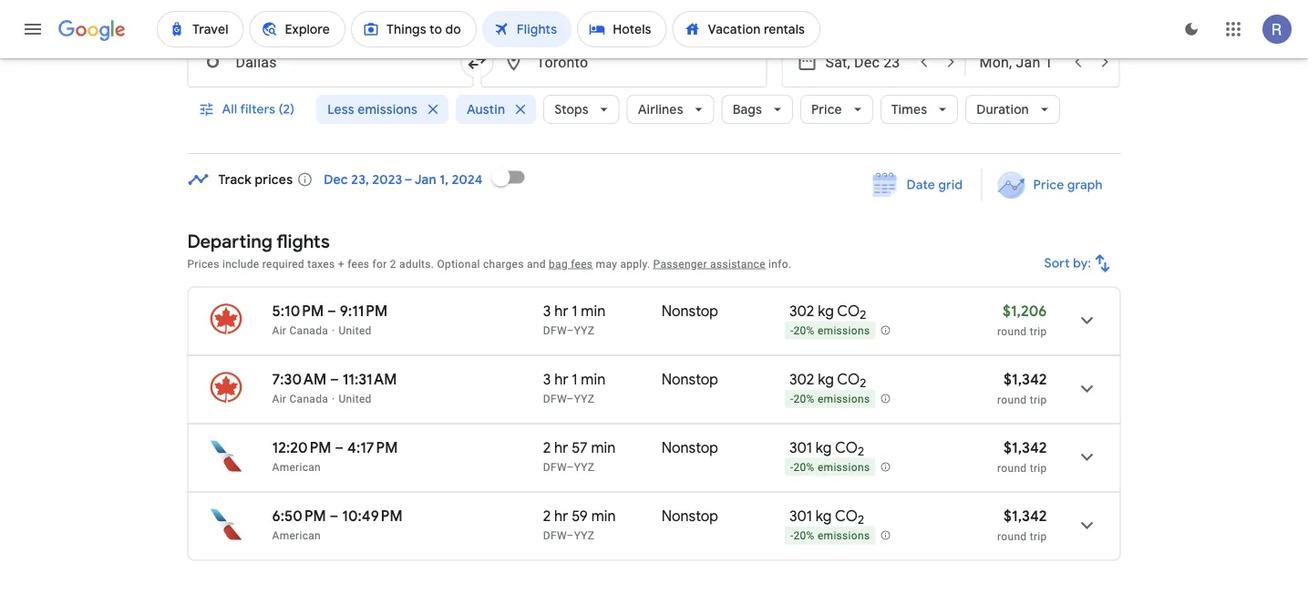 Task type: describe. For each thing, give the bounding box(es) containing it.
leaves dallas/fort worth international airport at 6:50 pm on saturday, december 23 and arrives at toronto pearson international airport at 10:49 pm on saturday, december 23. element
[[272, 507, 403, 526]]

min for 4:17 pm
[[591, 439, 616, 457]]

flight details. leaves dallas/fort worth international airport at 7:30 am on saturday, december 23 and arrives at toronto pearson international airport at 11:31 am on saturday, december 23. image
[[1066, 367, 1109, 411]]

austin button
[[456, 88, 536, 131]]

less emissions button
[[317, 88, 449, 131]]

nonstop for 10:49 pm
[[662, 507, 719, 526]]

trip for 10:49 pm
[[1030, 530, 1047, 543]]

taxes
[[307, 258, 335, 270]]

total duration 3 hr 1 min. element for 11:31 am
[[543, 370, 662, 392]]

total duration 3 hr 1 min. element for 9:11 pm
[[543, 302, 662, 323]]

trip for 4:17 pm
[[1030, 462, 1047, 475]]

kg for 10:49 pm
[[816, 507, 832, 526]]

7:30 am – 11:31 am
[[272, 370, 397, 389]]

20% for 10:49 pm
[[794, 530, 815, 543]]

– inside 2 hr 57 min dfw – yyz
[[567, 461, 574, 474]]

round for 10:49 pm
[[998, 530, 1027, 543]]

duration button
[[966, 88, 1061, 131]]

-20% emissions for 9:11 pm
[[791, 325, 870, 338]]

302 kg co 2 for $1,342
[[790, 370, 867, 391]]

10:49 pm
[[342, 507, 403, 526]]

nonstop for 9:11 pm
[[662, 302, 719, 321]]

canada for 7:30 am
[[290, 393, 328, 405]]

302 for $1,206
[[790, 302, 815, 321]]

apply.
[[621, 258, 651, 270]]

bag
[[549, 258, 568, 270]]

dfw for 9:11 pm
[[543, 324, 567, 337]]

nonstop flight. element for 10:49 pm
[[662, 507, 719, 528]]

prices include required taxes + fees for 2 adults. optional charges and bag fees may apply. passenger assistance
[[187, 258, 766, 270]]

yyz for 9:11 pm
[[574, 324, 595, 337]]

united for 9:11 pm
[[339, 324, 372, 337]]

-20% emissions for 4:17 pm
[[791, 462, 870, 474]]

Arrival time: 10:49 PM. text field
[[342, 507, 403, 526]]

301 kg co 2 for 2 hr 59 min
[[790, 507, 865, 528]]

9:11 pm
[[340, 302, 388, 321]]

59
[[572, 507, 588, 526]]

none search field containing all filters (2)
[[187, 0, 1121, 154]]

$1,342 for 3 hr 1 min
[[1004, 370, 1047, 389]]

– down bag fees "button"
[[567, 324, 574, 337]]

+
[[338, 258, 345, 270]]

passenger
[[654, 258, 708, 270]]

price graph
[[1034, 177, 1103, 193]]

swap origin and destination. image
[[466, 51, 488, 73]]

2 inside 2 hr 57 min dfw – yyz
[[543, 439, 551, 457]]

air for 7:30 am
[[272, 393, 287, 405]]

co for 9:11 pm
[[837, 302, 860, 321]]

find the best price region
[[187, 155, 1121, 216]]

dec
[[324, 171, 348, 188]]

may
[[596, 258, 618, 270]]

2 fees from the left
[[571, 258, 593, 270]]

nonstop for 11:31 am
[[662, 370, 719, 389]]

3 hr 1 min dfw – yyz for 9:11 pm
[[543, 302, 606, 337]]

american for 12:20 pm
[[272, 461, 321, 474]]

min for 11:31 am
[[581, 370, 606, 389]]

all
[[222, 101, 237, 118]]

Arrival time: 4:17 PM. text field
[[348, 439, 398, 457]]

1342 us dollars text field for 2 hr 59 min
[[1004, 507, 1047, 526]]

301 kg co 2 for 2 hr 57 min
[[790, 439, 865, 460]]

301 for 2 hr 57 min
[[790, 439, 813, 457]]

leaves dallas/fort worth international airport at 12:20 pm on saturday, december 23 and arrives at toronto pearson international airport at 4:17 pm on saturday, december 23. element
[[272, 439, 398, 457]]

20% for 9:11 pm
[[794, 325, 815, 338]]

nonstop for 4:17 pm
[[662, 439, 719, 457]]

bag fees button
[[549, 258, 593, 270]]

times
[[892, 101, 928, 118]]

emissions for 11:31 am
[[818, 393, 870, 406]]

stops
[[555, 101, 589, 118]]

12:20 pm – 4:17 pm american
[[272, 439, 398, 474]]

3 for 11:31 am
[[543, 370, 551, 389]]

$1,206 round trip
[[998, 302, 1047, 338]]

$1,342 round trip for 3 hr 1 min
[[998, 370, 1047, 406]]

airlines
[[638, 101, 684, 118]]

canada for 5:10 pm
[[290, 324, 328, 337]]

1 for 7:30 am – 11:31 am
[[572, 370, 578, 389]]

302 for $1,342
[[790, 370, 815, 389]]

57
[[572, 439, 588, 457]]

round for 11:31 am
[[998, 394, 1027, 406]]

301 for 2 hr 59 min
[[790, 507, 813, 526]]

for
[[373, 258, 387, 270]]

graph
[[1068, 177, 1103, 193]]

air canada for 7:30 am
[[272, 393, 328, 405]]

emissions for 9:11 pm
[[818, 325, 870, 338]]

- for 4:17 pm
[[791, 462, 794, 474]]

5:10 pm – 9:11 pm
[[272, 302, 388, 321]]

hr for 9:11 pm
[[555, 302, 569, 321]]

- for 11:31 am
[[791, 393, 794, 406]]

less
[[328, 101, 355, 118]]

grid
[[939, 177, 963, 193]]

2 hr 59 min dfw – yyz
[[543, 507, 616, 542]]

2 button
[[316, 0, 389, 29]]

dec 23, 2023 – jan 1, 2024
[[324, 171, 483, 188]]

charges
[[483, 258, 524, 270]]

main menu image
[[22, 18, 44, 40]]

2024
[[452, 171, 483, 188]]

6:50 pm
[[272, 507, 326, 526]]

flight details. leaves dallas/fort worth international airport at 5:10 pm on saturday, december 23 and arrives at toronto pearson international airport at 9:11 pm on saturday, december 23. image
[[1066, 299, 1109, 342]]

yyz for 10:49 pm
[[574, 529, 595, 542]]

Departure time: 7:30 AM. text field
[[272, 370, 327, 389]]

prices
[[187, 258, 219, 270]]

departing
[[187, 230, 273, 253]]

flights
[[277, 230, 330, 253]]

Departure time: 5:10 PM. text field
[[272, 302, 324, 321]]

-20% emissions for 11:31 am
[[791, 393, 870, 406]]

air for 5:10 pm
[[272, 324, 287, 337]]

price button
[[801, 88, 874, 131]]

(2)
[[279, 101, 295, 118]]

trip for 9:11 pm
[[1030, 325, 1047, 338]]

learn more about tracked prices image
[[297, 171, 313, 188]]

1,
[[440, 171, 449, 188]]

20% for 4:17 pm
[[794, 462, 815, 474]]

2 inside 2 hr 59 min dfw – yyz
[[543, 507, 551, 526]]

$1,342 round trip for 2 hr 57 min
[[998, 439, 1047, 475]]

11:31 am
[[343, 370, 397, 389]]

1342 us dollars text field for 2 hr 57 min
[[1004, 439, 1047, 457]]



Task type: locate. For each thing, give the bounding box(es) containing it.
6:50 pm – 10:49 pm american
[[272, 507, 403, 542]]

3 for 9:11 pm
[[543, 302, 551, 321]]

2 air canada from the top
[[272, 393, 328, 405]]

4 nonstop from the top
[[662, 507, 719, 526]]

1 20% from the top
[[794, 325, 815, 338]]

– right 7:30 am text field
[[330, 370, 339, 389]]

Arrival time: 11:31 AM. text field
[[343, 370, 397, 389]]

american
[[272, 461, 321, 474], [272, 529, 321, 542]]

sort
[[1045, 255, 1071, 272]]

1 1 from the top
[[572, 302, 578, 321]]

round down $1,342 text box
[[998, 394, 1027, 406]]

duration
[[977, 101, 1030, 118]]

2 hr 57 min dfw – yyz
[[543, 439, 616, 474]]

departing flights
[[187, 230, 330, 253]]

price graph button
[[986, 169, 1118, 202]]

0 vertical spatial american
[[272, 461, 321, 474]]

1 vertical spatial $1,342 round trip
[[998, 439, 1047, 475]]

co for 11:31 am
[[837, 370, 860, 389]]

1 vertical spatial price
[[1034, 177, 1064, 193]]

1 vertical spatial total duration 3 hr 1 min. element
[[543, 370, 662, 392]]

emissions for 10:49 pm
[[818, 530, 870, 543]]

dfw down total duration 2 hr 57 min. element
[[543, 461, 567, 474]]

nonstop flight. element for 4:17 pm
[[662, 439, 719, 460]]

min inside 2 hr 57 min dfw – yyz
[[591, 439, 616, 457]]

1206 US dollars text field
[[1003, 302, 1047, 321]]

1342 US dollars text field
[[1004, 370, 1047, 389]]

1 vertical spatial air
[[272, 393, 287, 405]]

1 1342 us dollars text field from the top
[[1004, 439, 1047, 457]]

dfw
[[543, 324, 567, 337], [543, 393, 567, 405], [543, 461, 567, 474], [543, 529, 567, 542]]

2 inside popup button
[[349, 5, 356, 20]]

dfw inside 2 hr 57 min dfw – yyz
[[543, 461, 567, 474]]

$1,342 round trip left 'flight details. leaves dallas/fort worth international airport at 12:20 pm on saturday, december 23 and arrives at toronto pearson international airport at 4:17 pm on saturday, december 23.' "image"
[[998, 439, 1047, 475]]

1 nonstop from the top
[[662, 302, 719, 321]]

4 dfw from the top
[[543, 529, 567, 542]]

united down 11:31 am text field
[[339, 393, 372, 405]]

kg
[[818, 302, 834, 321], [818, 370, 834, 389], [816, 439, 832, 457], [816, 507, 832, 526]]

yyz inside 2 hr 59 min dfw – yyz
[[574, 529, 595, 542]]

2 $1,342 from the top
[[1004, 439, 1047, 457]]

2 301 kg co 2 from the top
[[790, 507, 865, 528]]

1 canada from the top
[[290, 324, 328, 337]]

air
[[272, 324, 287, 337], [272, 393, 287, 405]]

1 vertical spatial canada
[[290, 393, 328, 405]]

2 vertical spatial $1,342 round trip
[[998, 507, 1047, 543]]

canada down the departure time: 5:10 pm. text field
[[290, 324, 328, 337]]

3 round from the top
[[998, 462, 1027, 475]]

– left '9:11 pm'
[[327, 302, 336, 321]]

1 up 57
[[572, 370, 578, 389]]

1 dfw from the top
[[543, 324, 567, 337]]

$1,206
[[1003, 302, 1047, 321]]

0 vertical spatial 301
[[790, 439, 813, 457]]

1 united from the top
[[339, 324, 372, 337]]

hr for 11:31 am
[[555, 370, 569, 389]]

1 vertical spatial american
[[272, 529, 321, 542]]

optional
[[437, 258, 480, 270]]

yyz inside 2 hr 57 min dfw – yyz
[[574, 461, 595, 474]]

2 dfw from the top
[[543, 393, 567, 405]]

1 vertical spatial 302
[[790, 370, 815, 389]]

emissions inside popup button
[[358, 101, 418, 118]]

3 down and
[[543, 302, 551, 321]]

– left 4:17 pm
[[335, 439, 344, 457]]

round
[[998, 325, 1027, 338], [998, 394, 1027, 406], [998, 462, 1027, 475], [998, 530, 1027, 543]]

3 hr 1 min dfw – yyz down bag fees "button"
[[543, 302, 606, 337]]

- for 9:11 pm
[[791, 325, 794, 338]]

price inside popup button
[[812, 101, 842, 118]]

2 yyz from the top
[[574, 393, 595, 405]]

7:30 am
[[272, 370, 327, 389]]

price for price graph
[[1034, 177, 1064, 193]]

Departure time: 6:50 PM. text field
[[272, 507, 326, 526]]

2023 – jan
[[373, 171, 437, 188]]

– down 57
[[567, 461, 574, 474]]

yyz for 4:17 pm
[[574, 461, 595, 474]]

4 nonstop flight. element from the top
[[662, 507, 719, 528]]

emissions
[[358, 101, 418, 118], [818, 325, 870, 338], [818, 393, 870, 406], [818, 462, 870, 474], [818, 530, 870, 543]]

2 3 from the top
[[543, 370, 551, 389]]

dfw inside 2 hr 59 min dfw – yyz
[[543, 529, 567, 542]]

-
[[791, 325, 794, 338], [791, 393, 794, 406], [791, 462, 794, 474], [791, 530, 794, 543]]

4 yyz from the top
[[574, 529, 595, 542]]

min inside 2 hr 59 min dfw – yyz
[[592, 507, 616, 526]]

air down 5:10 pm
[[272, 324, 287, 337]]

bags button
[[722, 88, 793, 131]]

1 air canada from the top
[[272, 324, 328, 337]]

1 302 from the top
[[790, 302, 815, 321]]

1 fees from the left
[[348, 258, 370, 270]]

– down the 59
[[567, 529, 574, 542]]

american inside 12:20 pm – 4:17 pm american
[[272, 461, 321, 474]]

302 kg co 2
[[790, 302, 867, 323], [790, 370, 867, 391]]

0 vertical spatial 3
[[543, 302, 551, 321]]

canada down 7:30 am
[[290, 393, 328, 405]]

min down may
[[581, 302, 606, 321]]

trip inside $1,206 round trip
[[1030, 325, 1047, 338]]

track
[[218, 171, 252, 188]]

fees right the "bag"
[[571, 258, 593, 270]]

prices
[[255, 171, 293, 188]]

min for 10:49 pm
[[592, 507, 616, 526]]

air canada
[[272, 324, 328, 337], [272, 393, 328, 405]]

$1,342 down $1,206 round trip at the bottom right
[[1004, 370, 1047, 389]]

2 $1,342 round trip from the top
[[998, 439, 1047, 475]]

3 hr 1 min dfw – yyz for 11:31 am
[[543, 370, 606, 405]]

1 - from the top
[[791, 325, 794, 338]]

$1,342 left flight details. leaves dallas/fort worth international airport at 6:50 pm on saturday, december 23 and arrives at toronto pearson international airport at 10:49 pm on saturday, december 23. icon
[[1004, 507, 1047, 526]]

0 vertical spatial canada
[[290, 324, 328, 337]]

None text field
[[187, 36, 474, 88], [481, 36, 767, 88], [187, 36, 474, 88], [481, 36, 767, 88]]

0 vertical spatial air
[[272, 324, 287, 337]]

date grid
[[907, 177, 963, 193]]

Departure time: 12:20 PM. text field
[[272, 439, 332, 457]]

assistance
[[711, 258, 766, 270]]

bags
[[733, 101, 762, 118]]

hr for 4:17 pm
[[555, 439, 568, 457]]

yyz
[[574, 324, 595, 337], [574, 393, 595, 405], [574, 461, 595, 474], [574, 529, 595, 542]]

1 vertical spatial 3
[[543, 370, 551, 389]]

$1,342
[[1004, 370, 1047, 389], [1004, 439, 1047, 457], [1004, 507, 1047, 526]]

Departure text field
[[826, 37, 910, 87]]

all filters (2)
[[222, 101, 295, 118]]

flight details. leaves dallas/fort worth international airport at 12:20 pm on saturday, december 23 and arrives at toronto pearson international airport at 4:17 pm on saturday, december 23. image
[[1066, 435, 1109, 479]]

filters
[[240, 101, 276, 118]]

stops button
[[544, 88, 620, 131]]

4 trip from the top
[[1030, 530, 1047, 543]]

3 -20% emissions from the top
[[791, 462, 870, 474]]

flight details. leaves dallas/fort worth international airport at 6:50 pm on saturday, december 23 and arrives at toronto pearson international airport at 10:49 pm on saturday, december 23. image
[[1066, 504, 1109, 548]]

round for 9:11 pm
[[998, 325, 1027, 338]]

times button
[[881, 88, 959, 131]]

2 trip from the top
[[1030, 394, 1047, 406]]

4 hr from the top
[[555, 507, 568, 526]]

round inside $1,206 round trip
[[998, 325, 1027, 338]]

4:17 pm
[[348, 439, 398, 457]]

1 total duration 3 hr 1 min. element from the top
[[543, 302, 662, 323]]

3 yyz from the top
[[574, 461, 595, 474]]

1 horizontal spatial fees
[[571, 258, 593, 270]]

2 nonstop flight. element from the top
[[662, 370, 719, 392]]

2 air from the top
[[272, 393, 287, 405]]

1 vertical spatial 3 hr 1 min dfw – yyz
[[543, 370, 606, 405]]

0 vertical spatial $1,342 round trip
[[998, 370, 1047, 406]]

–
[[327, 302, 336, 321], [567, 324, 574, 337], [330, 370, 339, 389], [567, 393, 574, 405], [335, 439, 344, 457], [567, 461, 574, 474], [330, 507, 339, 526], [567, 529, 574, 542]]

air canada down 7:30 am
[[272, 393, 328, 405]]

required
[[262, 258, 305, 270]]

2
[[349, 5, 356, 20], [390, 258, 397, 270], [860, 308, 867, 323], [860, 376, 867, 391], [543, 439, 551, 457], [858, 444, 865, 460], [543, 507, 551, 526], [858, 513, 865, 528]]

1 vertical spatial 1342 us dollars text field
[[1004, 507, 1047, 526]]

2 3 hr 1 min dfw – yyz from the top
[[543, 370, 606, 405]]

round left 'flight details. leaves dallas/fort worth international airport at 12:20 pm on saturday, december 23 and arrives at toronto pearson international airport at 4:17 pm on saturday, december 23.' "image"
[[998, 462, 1027, 475]]

2 302 kg co 2 from the top
[[790, 370, 867, 391]]

$1,342 for 2 hr 57 min
[[1004, 439, 1047, 457]]

3 dfw from the top
[[543, 461, 567, 474]]

$1,342 round trip
[[998, 370, 1047, 406], [998, 439, 1047, 475], [998, 507, 1047, 543]]

0 vertical spatial 1342 us dollars text field
[[1004, 439, 1047, 457]]

0 vertical spatial 302
[[790, 302, 815, 321]]

– inside 6:50 pm – 10:49 pm american
[[330, 507, 339, 526]]

2 hr from the top
[[555, 370, 569, 389]]

0 vertical spatial price
[[812, 101, 842, 118]]

price down departure text box
[[812, 101, 842, 118]]

– right '6:50 pm'
[[330, 507, 339, 526]]

price for price
[[812, 101, 842, 118]]

302
[[790, 302, 815, 321], [790, 370, 815, 389]]

yyz down 57
[[574, 461, 595, 474]]

$1,342 left 'flight details. leaves dallas/fort worth international airport at 12:20 pm on saturday, december 23 and arrives at toronto pearson international airport at 4:17 pm on saturday, december 23.' "image"
[[1004, 439, 1047, 457]]

air canada for 5:10 pm
[[272, 324, 328, 337]]

adults.
[[400, 258, 434, 270]]

dfw for 4:17 pm
[[543, 461, 567, 474]]

trip left 'flight details. leaves dallas/fort worth international airport at 12:20 pm on saturday, december 23 and arrives at toronto pearson international airport at 4:17 pm on saturday, december 23.' "image"
[[1030, 462, 1047, 475]]

track prices
[[218, 171, 293, 188]]

kg for 11:31 am
[[818, 370, 834, 389]]

fees right + on the left top of page
[[348, 258, 370, 270]]

kg for 9:11 pm
[[818, 302, 834, 321]]

1 vertical spatial 1
[[572, 370, 578, 389]]

0 vertical spatial air canada
[[272, 324, 328, 337]]

3 trip from the top
[[1030, 462, 1047, 475]]

1 down bag fees "button"
[[572, 302, 578, 321]]

round left flight details. leaves dallas/fort worth international airport at 6:50 pm on saturday, december 23 and arrives at toronto pearson international airport at 10:49 pm on saturday, december 23. icon
[[998, 530, 1027, 543]]

1 air from the top
[[272, 324, 287, 337]]

0 vertical spatial $1,342
[[1004, 370, 1047, 389]]

trip left flight details. leaves dallas/fort worth international airport at 6:50 pm on saturday, december 23 and arrives at toronto pearson international airport at 10:49 pm on saturday, december 23. icon
[[1030, 530, 1047, 543]]

2 -20% emissions from the top
[[791, 393, 870, 406]]

0 vertical spatial total duration 3 hr 1 min. element
[[543, 302, 662, 323]]

1 trip from the top
[[1030, 325, 1047, 338]]

1 horizontal spatial price
[[1034, 177, 1064, 193]]

nonstop flight. element for 11:31 am
[[662, 370, 719, 392]]

price
[[812, 101, 842, 118], [1034, 177, 1064, 193]]

departing flights main content
[[187, 155, 1121, 576]]

1 vertical spatial 301 kg co 2
[[790, 507, 865, 528]]

$1,342 for 2 hr 59 min
[[1004, 507, 1047, 526]]

trip down "$1,206" at the right bottom of page
[[1030, 325, 1047, 338]]

hr left the 59
[[555, 507, 568, 526]]

0 horizontal spatial fees
[[348, 258, 370, 270]]

co for 4:17 pm
[[835, 439, 858, 457]]

1 -20% emissions from the top
[[791, 325, 870, 338]]

5:10 pm
[[272, 302, 324, 321]]

1342 us dollars text field left 'flight details. leaves dallas/fort worth international airport at 12:20 pm on saturday, december 23 and arrives at toronto pearson international airport at 4:17 pm on saturday, december 23.' "image"
[[1004, 439, 1047, 457]]

1 3 from the top
[[543, 302, 551, 321]]

1 yyz from the top
[[574, 324, 595, 337]]

3 nonstop from the top
[[662, 439, 719, 457]]

20%
[[794, 325, 815, 338], [794, 393, 815, 406], [794, 462, 815, 474], [794, 530, 815, 543]]

1 vertical spatial $1,342
[[1004, 439, 1047, 457]]

-20% emissions for 10:49 pm
[[791, 530, 870, 543]]

american for 6:50 pm
[[272, 529, 321, 542]]

nonstop
[[662, 302, 719, 321], [662, 370, 719, 389], [662, 439, 719, 457], [662, 507, 719, 526]]

hr inside 2 hr 59 min dfw – yyz
[[555, 507, 568, 526]]

2 1342 us dollars text field from the top
[[1004, 507, 1047, 526]]

total duration 2 hr 59 min. element
[[543, 507, 662, 528]]

date
[[907, 177, 936, 193]]

1 $1,342 round trip from the top
[[998, 370, 1047, 406]]

min right the 59
[[592, 507, 616, 526]]

2 total duration 3 hr 1 min. element from the top
[[543, 370, 662, 392]]

3 nonstop flight. element from the top
[[662, 439, 719, 460]]

canada
[[290, 324, 328, 337], [290, 393, 328, 405]]

3 up 2 hr 57 min dfw – yyz
[[543, 370, 551, 389]]

and
[[527, 258, 546, 270]]

round down '1206 us dollars' text field
[[998, 325, 1027, 338]]

american down departure time: 6:50 pm. text box
[[272, 529, 321, 542]]

emissions for 4:17 pm
[[818, 462, 870, 474]]

0 vertical spatial 3 hr 1 min dfw – yyz
[[543, 302, 606, 337]]

price inside button
[[1034, 177, 1064, 193]]

301
[[790, 439, 813, 457], [790, 507, 813, 526]]

co for 10:49 pm
[[835, 507, 858, 526]]

air down 7:30 am text field
[[272, 393, 287, 405]]

1 vertical spatial 301
[[790, 507, 813, 526]]

nonstop flight. element for 9:11 pm
[[662, 302, 719, 323]]

$1,342 round trip for 2 hr 59 min
[[998, 507, 1047, 543]]

yyz down bag fees "button"
[[574, 324, 595, 337]]

price left graph
[[1034, 177, 1064, 193]]

min right 57
[[591, 439, 616, 457]]

date grid button
[[860, 169, 978, 202]]

1
[[572, 302, 578, 321], [572, 370, 578, 389]]

trip for 11:31 am
[[1030, 394, 1047, 406]]

yyz up 57
[[574, 393, 595, 405]]

$1,342 round trip left flight details. leaves dallas/fort worth international airport at 7:30 am on saturday, december 23 and arrives at toronto pearson international airport at 11:31 am on saturday, december 23. icon
[[998, 370, 1047, 406]]

trip down $1,342 text box
[[1030, 394, 1047, 406]]

total duration 3 hr 1 min. element up total duration 2 hr 57 min. element
[[543, 370, 662, 392]]

nonstop flight. element
[[662, 302, 719, 323], [662, 370, 719, 392], [662, 439, 719, 460], [662, 507, 719, 528]]

0 horizontal spatial price
[[812, 101, 842, 118]]

hr for 10:49 pm
[[555, 507, 568, 526]]

4 round from the top
[[998, 530, 1027, 543]]

yyz down the 59
[[574, 529, 595, 542]]

united
[[339, 324, 372, 337], [339, 393, 372, 405]]

fees
[[348, 258, 370, 270], [571, 258, 593, 270]]

Return text field
[[980, 37, 1064, 87]]

hr inside 2 hr 57 min dfw – yyz
[[555, 439, 568, 457]]

2 round from the top
[[998, 394, 1027, 406]]

united down '9:11 pm'
[[339, 324, 372, 337]]

3 $1,342 from the top
[[1004, 507, 1047, 526]]

include
[[222, 258, 259, 270]]

0 vertical spatial 302 kg co 2
[[790, 302, 867, 323]]

301 kg co 2
[[790, 439, 865, 460], [790, 507, 865, 528]]

23,
[[351, 171, 369, 188]]

1 hr from the top
[[555, 302, 569, 321]]

min up 57
[[581, 370, 606, 389]]

3 20% from the top
[[794, 462, 815, 474]]

1 american from the top
[[272, 461, 321, 474]]

4 20% from the top
[[794, 530, 815, 543]]

3
[[543, 302, 551, 321], [543, 370, 551, 389]]

1 for 5:10 pm – 9:11 pm
[[572, 302, 578, 321]]

1 301 from the top
[[790, 439, 813, 457]]

0 vertical spatial 1
[[572, 302, 578, 321]]

min for 9:11 pm
[[581, 302, 606, 321]]

less emissions
[[328, 101, 418, 118]]

sort by:
[[1045, 255, 1092, 272]]

3 hr 1 min dfw – yyz up 57
[[543, 370, 606, 405]]

1342 us dollars text field left flight details. leaves dallas/fort worth international airport at 6:50 pm on saturday, december 23 and arrives at toronto pearson international airport at 10:49 pm on saturday, december 23. icon
[[1004, 507, 1047, 526]]

1 3 hr 1 min dfw – yyz from the top
[[543, 302, 606, 337]]

hr
[[555, 302, 569, 321], [555, 370, 569, 389], [555, 439, 568, 457], [555, 507, 568, 526]]

302 kg co 2 for $1,206
[[790, 302, 867, 323]]

kg for 4:17 pm
[[816, 439, 832, 457]]

1 vertical spatial united
[[339, 393, 372, 405]]

2 302 from the top
[[790, 370, 815, 389]]

co
[[837, 302, 860, 321], [837, 370, 860, 389], [835, 439, 858, 457], [835, 507, 858, 526]]

total duration 2 hr 57 min. element
[[543, 439, 662, 460]]

2 nonstop from the top
[[662, 370, 719, 389]]

– up 57
[[567, 393, 574, 405]]

3 - from the top
[[791, 462, 794, 474]]

None search field
[[187, 0, 1121, 154]]

– inside 2 hr 59 min dfw – yyz
[[567, 529, 574, 542]]

12:20 pm
[[272, 439, 332, 457]]

– inside 12:20 pm – 4:17 pm american
[[335, 439, 344, 457]]

hr left 57
[[555, 439, 568, 457]]

3 hr from the top
[[555, 439, 568, 457]]

austin
[[467, 101, 505, 118]]

2 vertical spatial $1,342
[[1004, 507, 1047, 526]]

by:
[[1074, 255, 1092, 272]]

dfw for 10:49 pm
[[543, 529, 567, 542]]

0 vertical spatial united
[[339, 324, 372, 337]]

-20% emissions
[[791, 325, 870, 338], [791, 393, 870, 406], [791, 462, 870, 474], [791, 530, 870, 543]]

Arrival time: 9:11 PM. text field
[[340, 302, 388, 321]]

2 canada from the top
[[290, 393, 328, 405]]

1 vertical spatial 302 kg co 2
[[790, 370, 867, 391]]

2 united from the top
[[339, 393, 372, 405]]

dfw down total duration 2 hr 59 min. element
[[543, 529, 567, 542]]

dfw up 2 hr 57 min dfw – yyz
[[543, 393, 567, 405]]

total duration 3 hr 1 min. element down may
[[543, 302, 662, 323]]

4 - from the top
[[791, 530, 794, 543]]

total duration 3 hr 1 min. element
[[543, 302, 662, 323], [543, 370, 662, 392]]

2 20% from the top
[[794, 393, 815, 406]]

yyz for 11:31 am
[[574, 393, 595, 405]]

change appearance image
[[1170, 7, 1214, 51]]

2 301 from the top
[[790, 507, 813, 526]]

3 $1,342 round trip from the top
[[998, 507, 1047, 543]]

1 vertical spatial air canada
[[272, 393, 328, 405]]

1 nonstop flight. element from the top
[[662, 302, 719, 323]]

american inside 6:50 pm – 10:49 pm american
[[272, 529, 321, 542]]

dfw down the "bag"
[[543, 324, 567, 337]]

hr up 2 hr 57 min dfw – yyz
[[555, 370, 569, 389]]

$1,342 round trip left flight details. leaves dallas/fort worth international airport at 6:50 pm on saturday, december 23 and arrives at toronto pearson international airport at 10:49 pm on saturday, december 23. icon
[[998, 507, 1047, 543]]

1 301 kg co 2 from the top
[[790, 439, 865, 460]]

- for 10:49 pm
[[791, 530, 794, 543]]

1 $1,342 from the top
[[1004, 370, 1047, 389]]

20% for 11:31 am
[[794, 393, 815, 406]]

round for 4:17 pm
[[998, 462, 1027, 475]]

leaves dallas/fort worth international airport at 5:10 pm on saturday, december 23 and arrives at toronto pearson international airport at 9:11 pm on saturday, december 23. element
[[272, 302, 388, 321]]

2 1 from the top
[[572, 370, 578, 389]]

0 vertical spatial 301 kg co 2
[[790, 439, 865, 460]]

all filters (2) button
[[187, 88, 309, 131]]

2 - from the top
[[791, 393, 794, 406]]

2 american from the top
[[272, 529, 321, 542]]

1342 US dollars text field
[[1004, 439, 1047, 457], [1004, 507, 1047, 526]]

united for 11:31 am
[[339, 393, 372, 405]]

airlines button
[[627, 88, 715, 131]]

1 302 kg co 2 from the top
[[790, 302, 867, 323]]

4 -20% emissions from the top
[[791, 530, 870, 543]]

sort by: button
[[1038, 242, 1121, 285]]

dfw for 11:31 am
[[543, 393, 567, 405]]

1 round from the top
[[998, 325, 1027, 338]]

passenger assistance button
[[654, 258, 766, 270]]

american down departure time: 12:20 pm. text box
[[272, 461, 321, 474]]

air canada down the departure time: 5:10 pm. text field
[[272, 324, 328, 337]]

hr down the "bag"
[[555, 302, 569, 321]]

leaves dallas/fort worth international airport at 7:30 am on saturday, december 23 and arrives at toronto pearson international airport at 11:31 am on saturday, december 23. element
[[272, 370, 397, 389]]



Task type: vqa. For each thing, say whether or not it's contained in the screenshot.
Departing on the top of page
yes



